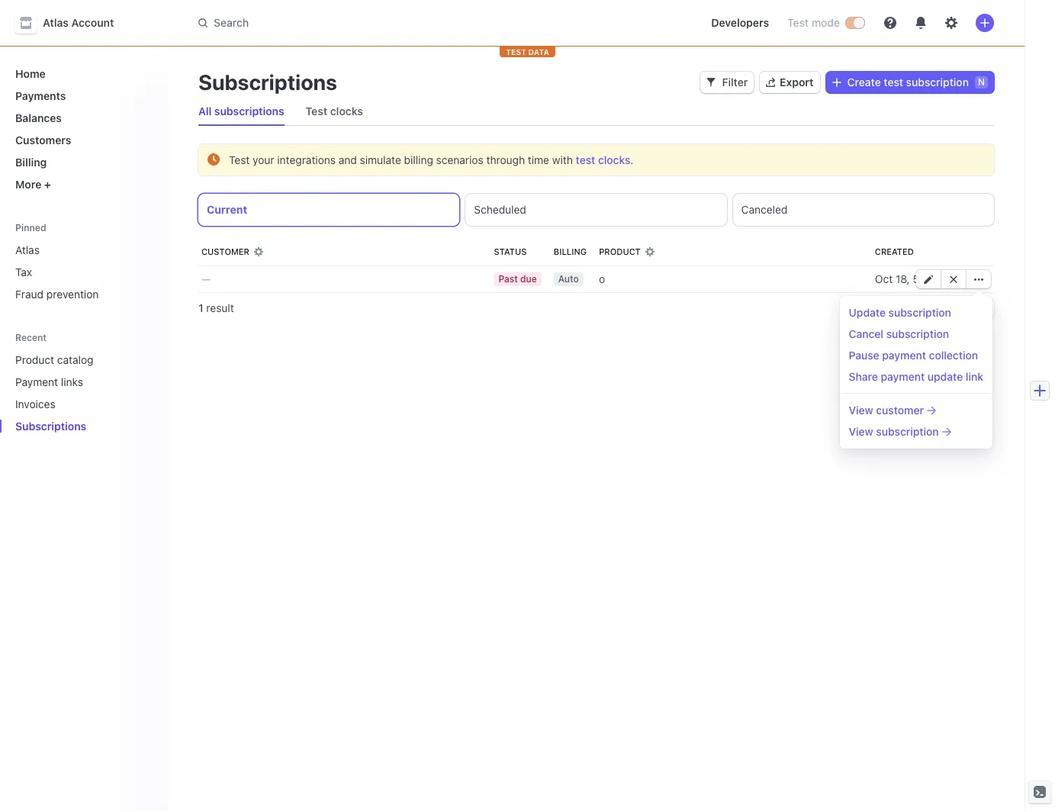 Task type: vqa. For each thing, say whether or not it's contained in the screenshot.
subscriptions
yes



Task type: describe. For each thing, give the bounding box(es) containing it.
1
[[198, 301, 203, 314]]

payment
[[15, 375, 58, 388]]

o link
[[593, 266, 869, 293]]

scheduled button
[[466, 194, 727, 226]]

with
[[552, 153, 573, 166]]

invoices link
[[9, 391, 134, 417]]

subscriptions inside recent element
[[15, 420, 86, 433]]

all
[[198, 105, 212, 118]]

update
[[849, 306, 886, 319]]

5:50
[[913, 272, 936, 285]]

product catalog link
[[9, 347, 134, 372]]

tax link
[[9, 259, 156, 285]]

fraud prevention link
[[9, 282, 156, 307]]

view subscription
[[849, 425, 939, 438]]

create
[[847, 76, 881, 89]]

cancel subscription button
[[843, 324, 990, 345]]

more +
[[15, 178, 51, 191]]

1 horizontal spatial clocks
[[598, 153, 631, 166]]

data
[[528, 47, 549, 56]]

1 horizontal spatial billing
[[554, 246, 587, 256]]

tab list containing current
[[198, 194, 994, 226]]

auto
[[558, 273, 579, 285]]

cancel
[[849, 327, 884, 340]]

scenarios
[[436, 153, 484, 166]]

mode
[[812, 16, 840, 29]]

balances link
[[9, 105, 156, 130]]

2 svg image from the left
[[832, 78, 841, 87]]

export
[[780, 76, 814, 89]]

home link
[[9, 61, 156, 86]]

cancel subscription
[[849, 327, 949, 340]]

0 vertical spatial test
[[884, 76, 903, 89]]

billing
[[404, 153, 433, 166]]

test
[[506, 47, 526, 56]]

subscription for update subscription
[[889, 306, 951, 319]]

subscription left n
[[906, 76, 969, 89]]

time
[[528, 153, 549, 166]]

customers link
[[9, 127, 156, 153]]

share
[[849, 370, 878, 383]]

test clocks link
[[576, 153, 631, 166]]

oct 18, 5:50 pm link
[[869, 266, 961, 293]]

recent element
[[0, 347, 168, 439]]

your
[[253, 153, 274, 166]]

share payment update link
[[849, 370, 983, 383]]

canceled
[[741, 203, 788, 216]]

integrations
[[277, 153, 336, 166]]

scheduled
[[474, 203, 526, 216]]

payment for share
[[881, 370, 925, 383]]

18,
[[896, 272, 910, 285]]

n
[[978, 76, 985, 88]]

pause
[[849, 349, 879, 362]]

simulate
[[360, 153, 401, 166]]

svg image inside filter popup button
[[707, 78, 716, 87]]

view subscription link
[[843, 421, 990, 443]]

more
[[15, 178, 41, 191]]

links
[[61, 375, 83, 388]]

+
[[44, 178, 51, 191]]

product for product
[[599, 246, 641, 256]]

pinned navigation links element
[[9, 221, 156, 307]]

—
[[201, 272, 211, 285]]

auto link
[[548, 266, 593, 293]]

subscriptions link
[[9, 414, 134, 439]]

pinned
[[15, 222, 46, 233]]

o
[[599, 272, 605, 285]]

0 horizontal spatial clocks
[[330, 105, 363, 118]]

test clocks
[[306, 105, 363, 118]]

recent
[[15, 332, 47, 343]]

pause payment collection button
[[843, 345, 990, 366]]

current
[[207, 203, 247, 216]]

update subscription link
[[843, 302, 990, 324]]

subscription for cancel subscription
[[886, 327, 949, 340]]

canceled button
[[733, 194, 994, 226]]

result
[[206, 301, 234, 314]]

pinned element
[[9, 237, 156, 307]]

filter button
[[701, 72, 754, 93]]



Task type: locate. For each thing, give the bounding box(es) containing it.
test your integrations and simulate billing scenarios through time with test clocks .
[[229, 153, 634, 166]]

0 vertical spatial test
[[787, 16, 809, 29]]

subscription inside button
[[886, 327, 949, 340]]

past due
[[499, 273, 537, 285]]

0 horizontal spatial atlas
[[15, 243, 40, 256]]

clocks
[[330, 105, 363, 118], [598, 153, 631, 166]]

product for product catalog
[[15, 353, 54, 366]]

catalog
[[57, 353, 93, 366]]

— link
[[198, 266, 488, 293]]

1 vertical spatial test
[[306, 105, 327, 118]]

1 horizontal spatial subscriptions
[[198, 69, 337, 95]]

help image
[[884, 17, 897, 29]]

pause payment collection
[[849, 349, 978, 362]]

notifications image
[[915, 17, 927, 29]]

collection
[[929, 349, 978, 362]]

test right the create
[[884, 76, 903, 89]]

test clocks link
[[300, 101, 369, 122]]

product up o
[[599, 246, 641, 256]]

subscriptions down the invoices
[[15, 420, 86, 433]]

test
[[884, 76, 903, 89], [576, 153, 595, 166]]

2 vertical spatial test
[[229, 153, 250, 166]]

1 vertical spatial subscriptions
[[15, 420, 86, 433]]

past
[[499, 273, 518, 285]]

atlas for atlas account
[[43, 16, 69, 29]]

export button
[[760, 72, 820, 93]]

0 vertical spatial view
[[849, 404, 873, 417]]

payment links link
[[9, 369, 134, 394]]

1 vertical spatial tab list
[[198, 194, 994, 226]]

billing
[[15, 156, 47, 169], [554, 246, 587, 256]]

billing up the more +
[[15, 156, 47, 169]]

view down share
[[849, 404, 873, 417]]

1 vertical spatial clocks
[[598, 153, 631, 166]]

subscription up cancel subscription button
[[889, 306, 951, 319]]

invoices
[[15, 398, 55, 410]]

through
[[486, 153, 525, 166]]

payment for pause
[[882, 349, 926, 362]]

test up integrations
[[306, 105, 327, 118]]

core navigation links element
[[9, 61, 156, 197]]

payments link
[[9, 83, 156, 108]]

product catalog
[[15, 353, 93, 366]]

0 vertical spatial atlas
[[43, 16, 69, 29]]

1 svg image from the left
[[707, 78, 716, 87]]

current button
[[198, 194, 460, 226]]

search
[[214, 16, 249, 29]]

test data
[[506, 47, 549, 56]]

tab list
[[192, 98, 994, 126], [198, 194, 994, 226]]

balances
[[15, 111, 62, 124]]

oct 18, 5:50 pm
[[875, 272, 955, 285]]

tab list down test clocks link at right top
[[198, 194, 994, 226]]

subscription down update subscription link
[[886, 327, 949, 340]]

subscription
[[906, 76, 969, 89], [889, 306, 951, 319], [886, 327, 949, 340], [876, 425, 939, 438]]

product
[[599, 246, 641, 256], [15, 353, 54, 366]]

0 vertical spatial clocks
[[330, 105, 363, 118]]

due
[[520, 273, 537, 285]]

view for view subscription
[[849, 425, 873, 438]]

1 vertical spatial billing
[[554, 246, 587, 256]]

create test subscription
[[847, 76, 969, 89]]

billing inside core navigation links element
[[15, 156, 47, 169]]

product inside product catalog link
[[15, 353, 54, 366]]

customer
[[876, 404, 924, 417]]

test for test clocks
[[306, 105, 327, 118]]

previous button
[[901, 299, 954, 317]]

svg image left the create
[[832, 78, 841, 87]]

atlas inside button
[[43, 16, 69, 29]]

view down the view customer
[[849, 425, 873, 438]]

atlas link
[[9, 237, 156, 262]]

clocks right with at the top right of page
[[598, 153, 631, 166]]

atlas account
[[43, 16, 114, 29]]

1 horizontal spatial svg image
[[832, 78, 841, 87]]

tax
[[15, 266, 32, 278]]

link
[[966, 370, 983, 383]]

0 horizontal spatial billing
[[15, 156, 47, 169]]

atlas left account
[[43, 16, 69, 29]]

created
[[875, 246, 914, 256]]

1 result
[[198, 301, 234, 314]]

payments
[[15, 89, 66, 102]]

.
[[631, 153, 634, 166]]

atlas
[[43, 16, 69, 29], [15, 243, 40, 256]]

product up the payment
[[15, 353, 54, 366]]

update
[[928, 370, 963, 383]]

atlas for atlas
[[15, 243, 40, 256]]

view for view customer
[[849, 404, 873, 417]]

tab list containing all subscriptions
[[192, 98, 994, 126]]

tab list up test clocks link at right top
[[192, 98, 994, 126]]

payment down pause payment collection
[[881, 370, 925, 383]]

fraud
[[15, 288, 44, 301]]

view customer link
[[843, 400, 990, 421]]

0 vertical spatial payment
[[882, 349, 926, 362]]

clocks up and
[[330, 105, 363, 118]]

0 vertical spatial product
[[599, 246, 641, 256]]

subscriptions up subscriptions
[[198, 69, 337, 95]]

past due link
[[488, 266, 548, 293]]

svg image left filter
[[707, 78, 716, 87]]

share payment update link button
[[843, 366, 990, 388]]

Search search field
[[189, 9, 620, 37]]

payment
[[882, 349, 926, 362], [881, 370, 925, 383]]

pm
[[939, 272, 955, 285]]

billing link
[[9, 150, 156, 175]]

test for test mode
[[787, 16, 809, 29]]

0 horizontal spatial subscriptions
[[15, 420, 86, 433]]

2 view from the top
[[849, 425, 873, 438]]

atlas account button
[[15, 12, 129, 34]]

1 horizontal spatial product
[[599, 246, 641, 256]]

1 vertical spatial view
[[849, 425, 873, 438]]

svg image
[[707, 78, 716, 87], [832, 78, 841, 87]]

0 vertical spatial billing
[[15, 156, 47, 169]]

0 horizontal spatial test
[[229, 153, 250, 166]]

test left your
[[229, 153, 250, 166]]

test
[[787, 16, 809, 29], [306, 105, 327, 118], [229, 153, 250, 166]]

1 horizontal spatial test
[[884, 76, 903, 89]]

billing up auto
[[554, 246, 587, 256]]

recent navigation links element
[[0, 331, 168, 439]]

subscriptions
[[214, 105, 284, 118]]

payment down cancel subscription
[[882, 349, 926, 362]]

payment links
[[15, 375, 83, 388]]

1 vertical spatial product
[[15, 353, 54, 366]]

oct
[[875, 272, 893, 285]]

Search text field
[[189, 9, 620, 37]]

customer
[[201, 246, 249, 256]]

atlas inside the pinned element
[[15, 243, 40, 256]]

subscription inside "link"
[[876, 425, 939, 438]]

0 vertical spatial subscriptions
[[198, 69, 337, 95]]

test right with at the top right of page
[[576, 153, 595, 166]]

1 vertical spatial atlas
[[15, 243, 40, 256]]

subscription down "customer"
[[876, 425, 939, 438]]

0 vertical spatial tab list
[[192, 98, 994, 126]]

account
[[71, 16, 114, 29]]

developers link
[[705, 11, 775, 35]]

0 horizontal spatial product
[[15, 353, 54, 366]]

2 horizontal spatial test
[[787, 16, 809, 29]]

filter
[[722, 76, 748, 89]]

1 vertical spatial test
[[576, 153, 595, 166]]

test mode
[[787, 16, 840, 29]]

0 horizontal spatial test
[[576, 153, 595, 166]]

1 vertical spatial payment
[[881, 370, 925, 383]]

settings image
[[945, 17, 958, 29]]

view inside "link"
[[849, 425, 873, 438]]

view customer
[[849, 404, 924, 417]]

1 horizontal spatial test
[[306, 105, 327, 118]]

atlas down pinned
[[15, 243, 40, 256]]

developers
[[711, 16, 769, 29]]

subscription for view subscription
[[876, 425, 939, 438]]

1 view from the top
[[849, 404, 873, 417]]

update subscription
[[849, 306, 951, 319]]

1 horizontal spatial atlas
[[43, 16, 69, 29]]

view
[[849, 404, 873, 417], [849, 425, 873, 438]]

0 horizontal spatial svg image
[[707, 78, 716, 87]]

test left the mode
[[787, 16, 809, 29]]

svg image
[[924, 275, 933, 284], [949, 275, 958, 284], [974, 275, 983, 284], [974, 275, 983, 284]]

fraud prevention
[[15, 288, 99, 301]]

all subscriptions link
[[192, 101, 290, 122]]

status
[[494, 246, 527, 256]]

previous
[[907, 302, 948, 314]]

all subscriptions
[[198, 105, 284, 118]]



